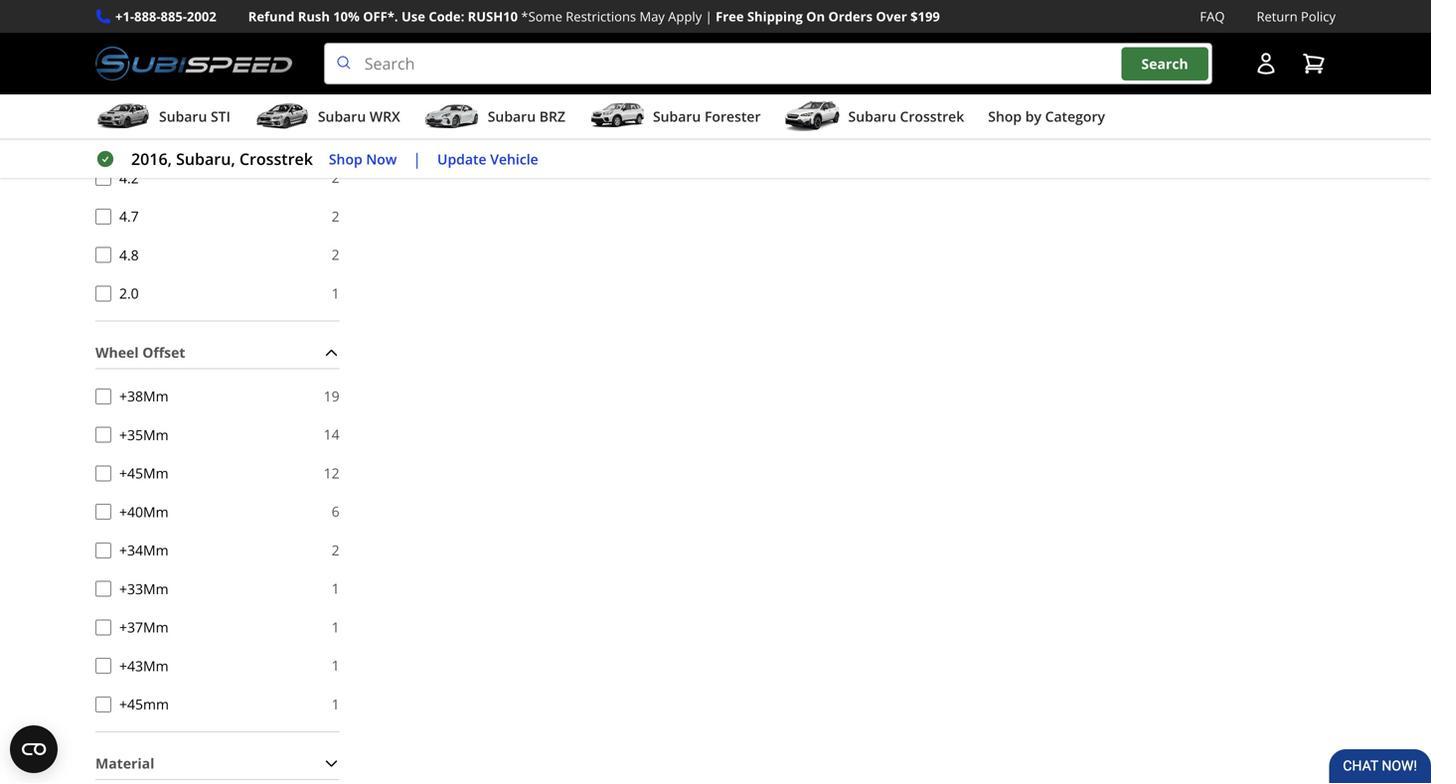 Task type: describe. For each thing, give the bounding box(es) containing it.
crosstrek inside dropdown button
[[900, 107, 965, 126]]

+35Mm button
[[95, 427, 111, 443]]

+45mm button
[[95, 697, 111, 713]]

subaru forester button
[[590, 99, 761, 138]]

1.0
[[119, 53, 139, 72]]

6
[[332, 502, 340, 521]]

+1-
[[115, 7, 134, 25]]

+1-888-885-2002
[[115, 7, 217, 25]]

subaru crosstrek button
[[785, 99, 965, 138]]

...
[[1216, 20, 1227, 39]]

+45mm
[[119, 464, 169, 483]]

orders
[[829, 7, 873, 25]]

category
[[1046, 107, 1106, 126]]

shop by category button
[[989, 99, 1106, 138]]

shop by category
[[989, 107, 1106, 126]]

+35mm
[[119, 425, 169, 444]]

1 22 from the left
[[423, 20, 439, 39]]

3 button
[[1171, 8, 1204, 52]]

885-
[[161, 7, 187, 25]]

subaru forester
[[653, 107, 761, 126]]

forester
[[705, 107, 761, 126]]

19
[[324, 387, 340, 406]]

+45mm
[[119, 695, 169, 714]]

a subaru sti thumbnail image image
[[95, 102, 151, 131]]

faq link
[[1201, 6, 1226, 27]]

now
[[366, 149, 397, 168]]

code:
[[429, 7, 465, 25]]

+37Mm button
[[95, 620, 111, 636]]

faq
[[1201, 7, 1226, 25]]

3 for 1.0
[[332, 53, 340, 71]]

3 inside button
[[1184, 20, 1192, 39]]

sti
[[211, 107, 231, 126]]

shop now link
[[329, 148, 397, 171]]

next
[[1293, 20, 1324, 39]]

search button
[[1122, 47, 1209, 80]]

on
[[807, 7, 826, 25]]

rush10
[[468, 7, 518, 25]]

2 for 4.2
[[332, 168, 340, 187]]

subaru crosstrek
[[849, 107, 965, 126]]

shop now
[[329, 149, 397, 168]]

subaru,
[[176, 148, 235, 170]]

subaru wrx
[[318, 107, 400, 126]]

subaru sti
[[159, 107, 231, 126]]

refund
[[248, 7, 295, 25]]

+1-888-885-2002 link
[[115, 6, 217, 27]]

open widget image
[[10, 726, 58, 774]]

3.6
[[119, 130, 139, 149]]

subaru for subaru sti
[[159, 107, 207, 126]]

2.0 button
[[95, 286, 111, 302]]

page 2 of 22
[[360, 20, 439, 39]]

subaru sti button
[[95, 99, 231, 138]]

1.0 button
[[95, 54, 111, 70]]

+38mm
[[119, 387, 169, 406]]

2 inside button
[[1151, 20, 1159, 39]]

subaru brz
[[488, 107, 566, 126]]

shop for shop by category
[[989, 107, 1022, 126]]

2002
[[187, 7, 217, 25]]

subaru for subaru brz
[[488, 107, 536, 126]]

2 for 4.9
[[332, 14, 340, 33]]

update vehicle button
[[438, 148, 539, 171]]

+33Mm button
[[95, 581, 111, 597]]

2 for 4.8
[[332, 245, 340, 264]]

12
[[324, 464, 340, 483]]

+38Mm button
[[95, 389, 111, 404]]

3 for 4.5
[[332, 91, 340, 110]]

22 button
[[1239, 8, 1281, 52]]

2 for +34mm
[[332, 541, 340, 560]]

of
[[406, 20, 419, 39]]

next button
[[1280, 8, 1337, 52]]

0 horizontal spatial crosstrek
[[240, 148, 313, 170]]

1 vertical spatial |
[[413, 148, 422, 170]]

ellipses image
[[1203, 8, 1240, 52]]



Task type: locate. For each thing, give the bounding box(es) containing it.
2016, subaru, crosstrek
[[131, 148, 313, 170]]

subaru wrx button
[[254, 99, 400, 138]]

22 right of
[[423, 20, 439, 39]]

crosstrek
[[900, 107, 965, 126], [240, 148, 313, 170]]

subaru left brz
[[488, 107, 536, 126]]

888-
[[134, 7, 161, 25]]

1 vertical spatial 3
[[332, 53, 340, 71]]

+43Mm button
[[95, 658, 111, 674]]

0 vertical spatial shop
[[989, 107, 1022, 126]]

may
[[640, 7, 665, 25]]

subaru left wrx
[[318, 107, 366, 126]]

+33mm
[[119, 579, 169, 598]]

+40Mm button
[[95, 504, 111, 520]]

1 inside "button"
[[1118, 20, 1126, 39]]

by
[[1026, 107, 1042, 126]]

subaru for subaru wrx
[[318, 107, 366, 126]]

1 horizontal spatial 22
[[1252, 20, 1268, 39]]

wheel offset button
[[95, 338, 340, 368]]

return policy
[[1257, 7, 1337, 25]]

subaru left forester
[[653, 107, 701, 126]]

+34mm
[[119, 541, 169, 560]]

2 vertical spatial 3
[[332, 91, 340, 110]]

subaru left sti
[[159, 107, 207, 126]]

3
[[1184, 20, 1192, 39], [332, 53, 340, 71], [332, 91, 340, 110]]

4.9 button
[[95, 16, 111, 32]]

22 up button icon
[[1252, 20, 1268, 39]]

material button
[[95, 749, 340, 780]]

2.0
[[119, 284, 139, 303]]

4.5
[[119, 91, 139, 110]]

shop left by
[[989, 107, 1022, 126]]

shipping
[[748, 7, 803, 25]]

| right now
[[413, 148, 422, 170]]

use
[[402, 7, 426, 25]]

3 left wrx
[[332, 91, 340, 110]]

1 for 2.0
[[332, 284, 340, 303]]

22 inside button
[[1252, 20, 1268, 39]]

search
[[1142, 54, 1189, 73]]

vehicle
[[490, 149, 539, 168]]

shop left now
[[329, 149, 363, 168]]

| left free
[[706, 7, 713, 25]]

a subaru crosstrek thumbnail image image
[[785, 102, 841, 131]]

1 horizontal spatial crosstrek
[[900, 107, 965, 126]]

over
[[877, 7, 908, 25]]

1 subaru from the left
[[159, 107, 207, 126]]

offset
[[142, 343, 185, 362]]

3 subaru from the left
[[488, 107, 536, 126]]

1 for +37mm
[[332, 618, 340, 637]]

refund rush 10% off*. use code: rush10 *some restrictions may apply | free shipping on orders over $199
[[248, 7, 941, 25]]

4.2
[[119, 168, 139, 187]]

wheel
[[95, 343, 139, 362]]

previous
[[1037, 20, 1093, 39]]

button image
[[1255, 52, 1279, 76]]

2 for 3.6
[[332, 130, 340, 149]]

4.8
[[119, 245, 139, 264]]

4 subaru from the left
[[653, 107, 701, 126]]

1 for +45mm
[[332, 695, 340, 714]]

subaru for subaru forester
[[653, 107, 701, 126]]

shop
[[989, 107, 1022, 126], [329, 149, 363, 168]]

subaru right the a subaru crosstrek thumbnail image
[[849, 107, 897, 126]]

4.8 button
[[95, 247, 111, 263]]

+45Mm button
[[95, 466, 111, 482]]

policy
[[1302, 7, 1337, 25]]

4.7 button
[[95, 209, 111, 224]]

subaru brz button
[[424, 99, 566, 138]]

3.6 button
[[95, 132, 111, 147]]

shop inside dropdown button
[[989, 107, 1022, 126]]

return policy link
[[1257, 6, 1337, 27]]

2 22 from the left
[[1252, 20, 1268, 39]]

rush
[[298, 7, 330, 25]]

4.9
[[119, 14, 139, 33]]

0 horizontal spatial shop
[[329, 149, 363, 168]]

page
[[360, 20, 391, 39]]

off*.
[[363, 7, 398, 25]]

5 subaru from the left
[[849, 107, 897, 126]]

14
[[324, 425, 340, 444]]

+37mm
[[119, 618, 169, 637]]

subispeed logo image
[[95, 43, 292, 85]]

10%
[[333, 7, 360, 25]]

a subaru wrx thumbnail image image
[[254, 102, 310, 131]]

2 subaru from the left
[[318, 107, 366, 126]]

previous button
[[1024, 8, 1106, 52]]

1 vertical spatial crosstrek
[[240, 148, 313, 170]]

subaru
[[159, 107, 207, 126], [318, 107, 366, 126], [488, 107, 536, 126], [653, 107, 701, 126], [849, 107, 897, 126]]

1 for +33mm
[[332, 579, 340, 598]]

+43mm
[[119, 657, 169, 675]]

material
[[95, 754, 155, 773]]

apply
[[669, 7, 702, 25]]

3 down the 10%
[[332, 53, 340, 71]]

$199
[[911, 7, 941, 25]]

+40mm
[[119, 502, 169, 521]]

subaru for subaru crosstrek
[[849, 107, 897, 126]]

search input field
[[324, 43, 1213, 85]]

return
[[1257, 7, 1298, 25]]

2016,
[[131, 148, 172, 170]]

restrictions
[[566, 7, 637, 25]]

3 left faq link
[[1184, 20, 1192, 39]]

update
[[438, 149, 487, 168]]

+34Mm button
[[95, 543, 111, 559]]

wrx
[[370, 107, 400, 126]]

2 for 4.7
[[332, 207, 340, 226]]

*some
[[521, 7, 563, 25]]

1 horizontal spatial shop
[[989, 107, 1022, 126]]

a subaru brz thumbnail image image
[[424, 102, 480, 131]]

1 button
[[1105, 8, 1139, 52]]

4.2 button
[[95, 170, 111, 186]]

0 vertical spatial |
[[706, 7, 713, 25]]

|
[[706, 7, 713, 25], [413, 148, 422, 170]]

0 horizontal spatial |
[[413, 148, 422, 170]]

update vehicle
[[438, 149, 539, 168]]

1 for +43mm
[[332, 656, 340, 675]]

1 vertical spatial shop
[[329, 149, 363, 168]]

1
[[1118, 20, 1126, 39], [332, 284, 340, 303], [332, 579, 340, 598], [332, 618, 340, 637], [332, 656, 340, 675], [332, 695, 340, 714]]

0 vertical spatial 3
[[1184, 20, 1192, 39]]

0 horizontal spatial 22
[[423, 20, 439, 39]]

2 button
[[1138, 8, 1172, 52]]

1 horizontal spatial |
[[706, 7, 713, 25]]

0 vertical spatial crosstrek
[[900, 107, 965, 126]]

4.7
[[119, 207, 139, 226]]

4.5 button
[[95, 93, 111, 109]]

a subaru forester thumbnail image image
[[590, 102, 645, 131]]

shop for shop now
[[329, 149, 363, 168]]

brz
[[540, 107, 566, 126]]

free
[[716, 7, 744, 25]]

2
[[332, 14, 340, 33], [395, 20, 403, 39], [1151, 20, 1159, 39], [332, 130, 340, 149], [332, 168, 340, 187], [332, 207, 340, 226], [332, 245, 340, 264], [332, 541, 340, 560]]

22
[[423, 20, 439, 39], [1252, 20, 1268, 39]]

wheel offset
[[95, 343, 185, 362]]



Task type: vqa. For each thing, say whether or not it's contained in the screenshot.


